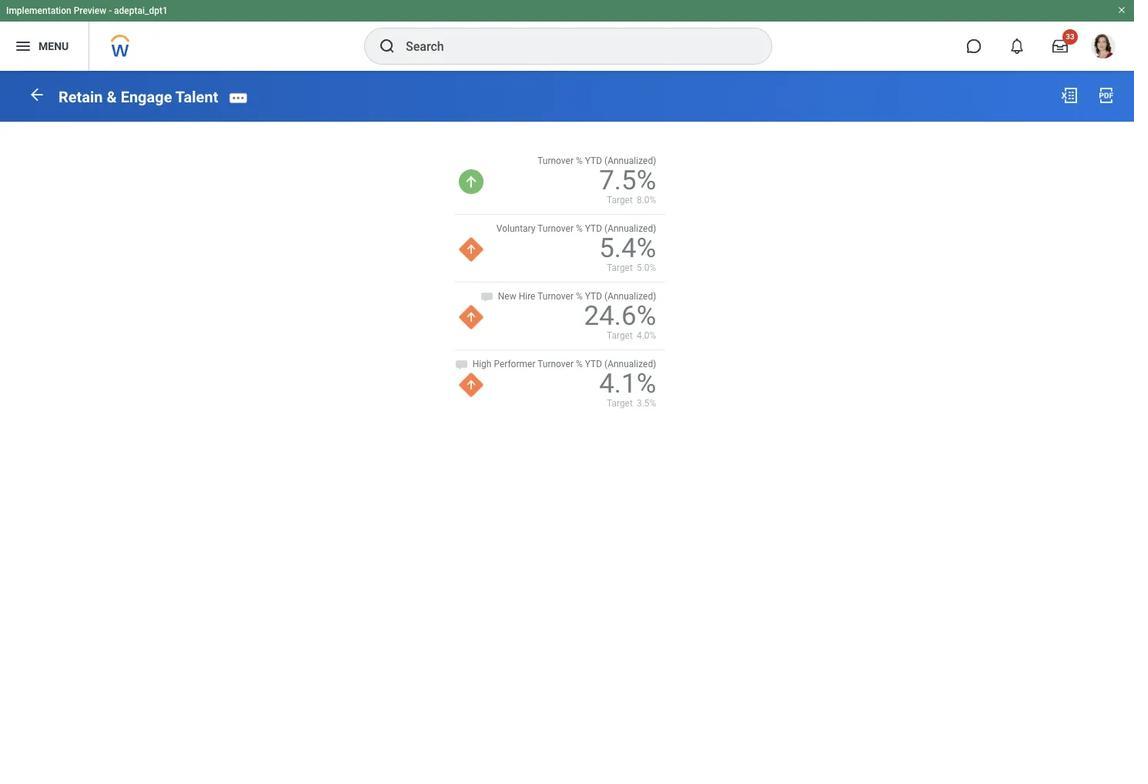 Task type: locate. For each thing, give the bounding box(es) containing it.
ytd up voluntary turnover % ytd (annualized)
[[585, 155, 602, 166]]

voluntary turnover % ytd (annualized)
[[497, 223, 656, 234]]

1 vertical spatial up bad image
[[459, 305, 483, 330]]

target
[[607, 195, 633, 205], [607, 263, 633, 273], [607, 330, 633, 341], [607, 398, 633, 409]]

ytd
[[585, 155, 602, 166], [585, 223, 602, 234], [585, 291, 602, 302], [585, 359, 602, 370]]

turnover
[[538, 155, 574, 166], [538, 223, 574, 234], [538, 291, 574, 302], [538, 359, 574, 370]]

4 turnover from the top
[[538, 359, 574, 370]]

1 (annualized) from the top
[[605, 155, 656, 166]]

up bad image up high
[[459, 305, 483, 330]]

target left 5.0%
[[607, 263, 633, 273]]

(annualized) up 8.0%
[[605, 155, 656, 166]]

turnover % ytd (annualized)
[[538, 155, 656, 166]]

high
[[473, 359, 492, 370]]

target left 8.0%
[[607, 195, 633, 205]]

up bad image
[[459, 237, 483, 262], [459, 305, 483, 330]]

ytd down 24.6% target 4.0%
[[585, 359, 602, 370]]

33 button
[[1043, 29, 1078, 63]]

turnover right hire
[[538, 291, 574, 302]]

1 up bad image from the top
[[459, 237, 483, 262]]

turnover right voluntary
[[538, 223, 574, 234]]

4 % from the top
[[576, 359, 583, 370]]

implementation preview -   adeptai_dpt1
[[6, 5, 168, 16]]

4.1% target 3.5%
[[599, 368, 656, 409]]

retain & engage talent
[[59, 88, 218, 106]]

Search Workday  search field
[[406, 29, 740, 63]]

0 vertical spatial up bad image
[[459, 237, 483, 262]]

main content
[[0, 71, 1134, 424]]

ytd down "5.4% target 5.0%"
[[585, 291, 602, 302]]

5.0%
[[637, 263, 656, 273]]

2 ytd from the top
[[585, 223, 602, 234]]

menu
[[39, 40, 69, 52]]

4 ytd from the top
[[585, 359, 602, 370]]

2 target from the top
[[607, 263, 633, 273]]

target left 4.0% on the right top of the page
[[607, 330, 633, 341]]

2 (annualized) from the top
[[605, 223, 656, 234]]

(annualized) down 5.0%
[[605, 291, 656, 302]]

(annualized)
[[605, 155, 656, 166], [605, 223, 656, 234], [605, 291, 656, 302], [605, 359, 656, 370]]

24.6% target 4.0%
[[584, 300, 656, 341]]

up bad image down up good 'icon'
[[459, 237, 483, 262]]

3 target from the top
[[607, 330, 633, 341]]

target inside 24.6% target 4.0%
[[607, 330, 633, 341]]

% left 24.6%
[[576, 291, 583, 302]]

33
[[1066, 32, 1075, 41]]

target left 3.5%
[[607, 398, 633, 409]]

% left 7.5%
[[576, 155, 583, 166]]

view printable version (pdf) image
[[1097, 86, 1116, 105]]

1 target from the top
[[607, 195, 633, 205]]

-
[[109, 5, 112, 16]]

turnover up voluntary turnover % ytd (annualized)
[[538, 155, 574, 166]]

menu button
[[0, 22, 89, 71]]

% left "5.4%"
[[576, 223, 583, 234]]

inbox large image
[[1053, 39, 1068, 54]]

notifications large image
[[1010, 39, 1025, 54]]

menu banner
[[0, 0, 1134, 71]]

(annualized) down 4.0% on the right top of the page
[[605, 359, 656, 370]]

adeptai_dpt1
[[114, 5, 168, 16]]

ytd down 7.5% target 8.0%
[[585, 223, 602, 234]]

% left "4.1%"
[[576, 359, 583, 370]]

&
[[107, 88, 117, 106]]

%
[[576, 155, 583, 166], [576, 223, 583, 234], [576, 291, 583, 302], [576, 359, 583, 370]]

retain
[[59, 88, 103, 106]]

new
[[498, 291, 517, 302]]

profile logan mcneil image
[[1091, 34, 1116, 62]]

target inside "5.4% target 5.0%"
[[607, 263, 633, 273]]

turnover right performer on the left top of page
[[538, 359, 574, 370]]

target inside 7.5% target 8.0%
[[607, 195, 633, 205]]

performer
[[494, 359, 536, 370]]

target inside 4.1% target 3.5%
[[607, 398, 633, 409]]

(annualized) down 8.0%
[[605, 223, 656, 234]]

3 turnover from the top
[[538, 291, 574, 302]]

main content containing 7.5%
[[0, 71, 1134, 424]]

retain & engage talent link
[[59, 88, 218, 106]]

4 target from the top
[[607, 398, 633, 409]]

5.4% target 5.0%
[[599, 233, 656, 273]]



Task type: vqa. For each thing, say whether or not it's contained in the screenshot.
1st Up Bad icon from the bottom
yes



Task type: describe. For each thing, give the bounding box(es) containing it.
preview
[[74, 5, 106, 16]]

4.0%
[[637, 330, 656, 341]]

target for 7.5%
[[607, 195, 633, 205]]

3 ytd from the top
[[585, 291, 602, 302]]

8.0%
[[637, 195, 656, 205]]

hire
[[519, 291, 536, 302]]

engage
[[121, 88, 172, 106]]

justify image
[[14, 37, 32, 55]]

3 (annualized) from the top
[[605, 291, 656, 302]]

search image
[[378, 37, 397, 55]]

2 % from the top
[[576, 223, 583, 234]]

high performer turnover % ytd (annualized)
[[473, 359, 656, 370]]

up bad image
[[459, 373, 483, 398]]

up good image
[[459, 169, 483, 194]]

target for 24.6%
[[607, 330, 633, 341]]

voluntary
[[497, 223, 536, 234]]

target for 5.4%
[[607, 263, 633, 273]]

2 turnover from the top
[[538, 223, 574, 234]]

4 (annualized) from the top
[[605, 359, 656, 370]]

5.4%
[[599, 233, 656, 264]]

previous page image
[[28, 85, 46, 104]]

talent
[[175, 88, 218, 106]]

2 up bad image from the top
[[459, 305, 483, 330]]

implementation
[[6, 5, 71, 16]]

3.5%
[[637, 398, 656, 409]]

1 ytd from the top
[[585, 155, 602, 166]]

24.6%
[[584, 300, 656, 332]]

3 % from the top
[[576, 291, 583, 302]]

7.5% target 8.0%
[[599, 165, 656, 205]]

4.1%
[[599, 368, 656, 400]]

1 turnover from the top
[[538, 155, 574, 166]]

target for 4.1%
[[607, 398, 633, 409]]

new hire turnover % ytd (annualized)
[[498, 291, 656, 302]]

1 % from the top
[[576, 155, 583, 166]]

close environment banner image
[[1117, 5, 1127, 15]]

export to excel image
[[1060, 86, 1079, 105]]

7.5%
[[599, 165, 656, 196]]



